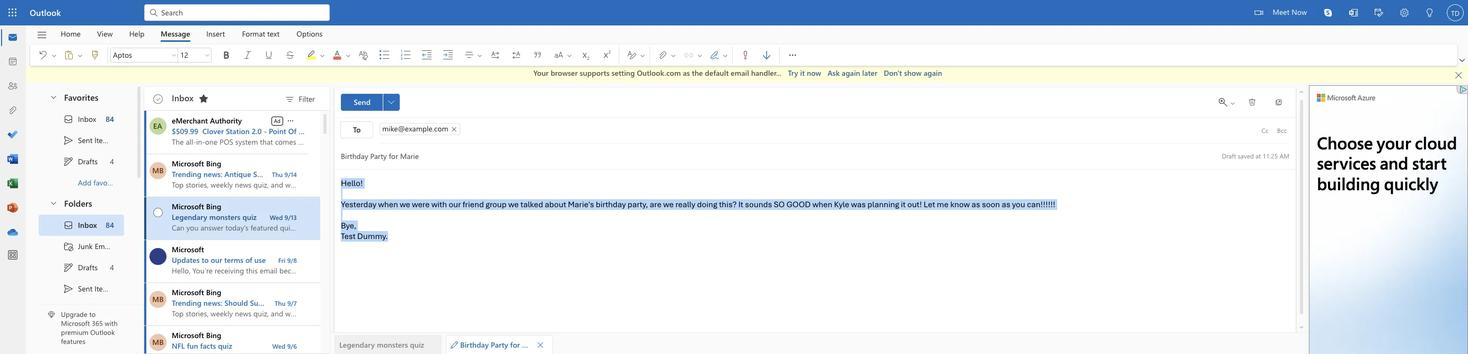 Task type: vqa. For each thing, say whether or not it's contained in the screenshot.


Task type: describe. For each thing, give the bounding box(es) containing it.
 
[[658, 50, 677, 60]]

insert button
[[199, 25, 233, 42]]

Message body, press Alt+F10 to exit text field
[[341, 178, 1290, 325]]

antique
[[224, 169, 251, 179]]

1 vertical spatial more
[[401, 298, 418, 308]]

 left 
[[697, 52, 703, 59]]

reading pane main content
[[330, 82, 1307, 354]]

bcc
[[1278, 126, 1287, 134]]

inbox for 2nd  tree item
[[78, 220, 97, 230]]

 for  popup button
[[286, 116, 295, 125]]

 for  dropdown button
[[788, 50, 798, 60]]

 button inside include group
[[696, 47, 704, 64]]

 inside select a conversation option
[[153, 208, 163, 217]]

terms
[[224, 255, 243, 265]]

updates
[[172, 255, 200, 265]]

 inside  
[[670, 52, 677, 59]]

tab list containing home
[[53, 25, 331, 42]]

tree inside application
[[39, 215, 124, 354]]

again inside ask again later "button"
[[842, 68, 860, 78]]

supports
[[580, 68, 610, 78]]

files image
[[7, 106, 18, 116]]

point
[[269, 126, 286, 136]]

Font text field
[[111, 49, 169, 62]]

add favorite tree item
[[39, 172, 124, 193]]

select a conversation checkbox for trending news: antique singer sewing machine values & what… and more
[[146, 154, 172, 179]]


[[358, 50, 369, 60]]

junk
[[78, 241, 93, 251]]

meet
[[1273, 7, 1290, 17]]

insert
[[206, 28, 225, 38]]

84 for 2nd  tree item from the bottom of the page
[[106, 114, 114, 124]]

 left font size text box
[[171, 52, 177, 58]]

this?
[[719, 199, 737, 210]]

draft
[[1222, 152, 1236, 160]]

group
[[486, 199, 507, 210]]

upgrade
[[61, 310, 87, 319]]

 button inside the reading pane main content
[[383, 94, 400, 111]]

0 horizontal spatial quiz
[[218, 341, 232, 351]]


[[154, 94, 163, 103]]

kyle
[[834, 199, 850, 210]]

court
[[282, 298, 301, 308]]

wed 9/6
[[272, 342, 297, 350]]

message
[[161, 28, 190, 38]]

bing for antique
[[206, 158, 221, 168]]

 button
[[353, 47, 374, 64]]

microsoft for nfl fun facts quiz
[[172, 330, 204, 340]]

emerchant authority image
[[149, 117, 166, 134]]

trump
[[338, 298, 359, 308]]

 sent items for first  tree item from the top
[[63, 135, 112, 146]]

 button inside clipboard group
[[76, 47, 84, 64]]


[[762, 50, 772, 60]]

 left 
[[345, 52, 352, 59]]

news: for should
[[204, 298, 222, 308]]

message list section
[[144, 84, 423, 354]]

2  tree item from the top
[[39, 215, 124, 236]]

select a conversation checkbox for updates to our terms of use
[[146, 240, 172, 265]]

0 vertical spatial more
[[406, 169, 423, 179]]

 inside  
[[566, 52, 573, 59]]

inbox for 2nd  tree item from the bottom of the page
[[78, 114, 96, 124]]

 
[[554, 50, 573, 60]]


[[710, 50, 720, 60]]

84 for 2nd  tree item
[[106, 220, 114, 230]]

talked
[[521, 199, 543, 210]]

 drafts inside tree
[[63, 262, 98, 273]]

view
[[97, 28, 113, 38]]

To text field
[[379, 123, 1257, 137]]

2  tree item from the top
[[39, 257, 124, 278]]

microsoft image
[[150, 248, 167, 265]]

 left font color icon
[[319, 52, 326, 59]]

0 vertical spatial and
[[391, 169, 404, 179]]

 button
[[58, 47, 76, 64]]

increase indent image
[[443, 50, 464, 60]]

sewing
[[277, 169, 301, 179]]

with for 365
[[105, 319, 118, 328]]

0 vertical spatial  button
[[1450, 68, 1469, 82]]

 inside  
[[722, 52, 729, 59]]

to do image
[[7, 130, 18, 141]]

 inside  
[[477, 52, 483, 59]]

trending for trending news: should supreme court disqualify trump from… and more
[[172, 298, 202, 308]]

 button
[[1242, 94, 1263, 111]]

premium
[[61, 328, 88, 337]]

 button
[[279, 47, 301, 64]]

0 vertical spatial as
[[683, 68, 690, 78]]

folders
[[64, 198, 92, 209]]

2 drafts from the top
[[78, 263, 98, 273]]

clipboard group
[[32, 45, 106, 66]]

basic text group
[[110, 45, 622, 66]]

saved
[[1238, 152, 1254, 160]]

email
[[95, 241, 112, 251]]

Font size text field
[[178, 49, 203, 62]]

3 we from the left
[[663, 199, 674, 210]]

superscript image
[[601, 50, 622, 60]]

mike@example.com button
[[380, 123, 461, 135]]

select a conversation checkbox for legendary monsters quiz
[[146, 197, 172, 220]]


[[1275, 98, 1283, 106]]

powerpoint image
[[7, 203, 18, 214]]

emerchant
[[172, 115, 208, 125]]

$509.99
[[172, 126, 198, 136]]


[[627, 50, 637, 60]]

 inside  
[[77, 52, 83, 59]]

word image
[[7, 154, 18, 165]]


[[64, 50, 74, 60]]

quiz inside legendary monsters quiz button
[[410, 340, 424, 350]]

bye, test dummy.
[[341, 220, 388, 242]]

excel image
[[7, 179, 18, 189]]

sent inside tree
[[78, 284, 93, 294]]

9/6
[[287, 342, 297, 350]]

 sent items for second  tree item from the top
[[63, 283, 112, 294]]

text highlight color image
[[306, 50, 327, 60]]

yesterday when we were with our friend group we talked about marie's birthday party, are we really doing this? it sounds so good when kyle was planning it out! let me know as soo n as you can!!!!!!
[[341, 199, 1056, 210]]

9/13
[[285, 213, 297, 221]]

view button
[[89, 25, 121, 42]]

browser
[[551, 68, 578, 78]]

microsoft bing for legendary monsters quiz
[[172, 201, 221, 211]]

thu 9/14
[[272, 170, 297, 178]]

party
[[491, 340, 508, 350]]

 
[[64, 50, 83, 60]]

birthday
[[460, 340, 489, 350]]

mike@example.com
[[382, 124, 448, 134]]

planning
[[868, 199, 899, 210]]

 button up the
[[678, 45, 704, 66]]

filter
[[299, 94, 315, 104]]

values
[[334, 169, 355, 179]]

1 we from the left
[[400, 199, 410, 210]]

items for second  tree item from the top
[[95, 284, 112, 294]]

meet now
[[1273, 7, 1307, 17]]

wed for nfl fun facts quiz
[[272, 342, 286, 350]]

options
[[297, 28, 323, 38]]

nfl fun facts quiz
[[172, 341, 232, 351]]

of
[[288, 126, 297, 136]]

mb for trending news: should supreme court disqualify trump from… and more
[[152, 294, 164, 304]]

mb for trending news: antique singer sewing machine values & what… and more
[[152, 165, 164, 175]]

fri 9/8
[[278, 256, 297, 264]]

tags group
[[735, 45, 777, 66]]

sale
[[299, 126, 312, 136]]

legendary monsters quiz inside button
[[339, 340, 424, 350]]

soo
[[982, 199, 996, 210]]

let
[[924, 199, 935, 210]]

 inbox for 2nd  tree item
[[63, 220, 97, 230]]

yesterday
[[341, 199, 376, 210]]

microsoft bing for trending news: antique singer sewing machine values & what… and more
[[172, 158, 221, 168]]

 button right font size text box
[[203, 48, 212, 63]]


[[221, 50, 232, 60]]

left-rail-appbar navigation
[[2, 25, 23, 245]]

outlook inside upgrade to microsoft 365 with premium outlook features
[[90, 328, 115, 337]]

 inside favorites tree item
[[49, 93, 58, 101]]

you
[[1012, 199, 1026, 210]]

 tree item
[[39, 236, 124, 257]]

options button
[[289, 25, 331, 42]]

format text button
[[234, 25, 288, 42]]

cc button
[[1257, 122, 1274, 139]]

upgrade to microsoft 365 with premium outlook features
[[61, 310, 118, 346]]

1 vertical spatial and
[[386, 298, 399, 308]]

 button inside clipboard group
[[50, 47, 58, 64]]

your browser supports setting outlook.com as the default email handler...
[[534, 68, 782, 78]]

our inside message body, press alt+f10 to exit text box
[[449, 199, 461, 210]]

fri
[[278, 256, 286, 264]]

 inbox for 2nd  tree item from the bottom of the page
[[63, 114, 96, 124]]

 inside  
[[1230, 100, 1236, 106]]

 inside the folders tree item
[[49, 199, 58, 207]]

facts
[[200, 341, 216, 351]]

monsters inside message list list box
[[209, 212, 240, 222]]

mail image
[[7, 32, 18, 43]]

Select all messages checkbox
[[151, 91, 165, 106]]

now
[[1292, 7, 1307, 17]]

microsoft inside upgrade to microsoft 365 with premium outlook features
[[61, 319, 90, 328]]

wed 9/13
[[270, 213, 297, 221]]

 inside  birthday party for marie 
[[537, 341, 544, 349]]

trending news: antique singer sewing machine values & what… and more
[[172, 169, 423, 179]]

again inside don't show again button
[[924, 68, 942, 78]]

 button inside basic text "group"
[[318, 47, 327, 64]]

add favorite
[[78, 178, 118, 188]]



Task type: locate. For each thing, give the bounding box(es) containing it.
 drafts inside favorites "tree"
[[63, 156, 98, 167]]

legendary monsters quiz up updates to our terms of use on the left of the page
[[172, 212, 257, 222]]

2 microsoft bing image from the top
[[150, 291, 167, 308]]

1 vertical spatial 
[[63, 220, 74, 230]]


[[38, 50, 48, 60]]

 inside the reading pane main content
[[388, 99, 395, 105]]


[[63, 114, 74, 124], [63, 220, 74, 230]]

1 vertical spatial sent
[[78, 284, 93, 294]]

1 microsoft bing from the top
[[172, 158, 221, 168]]

0 vertical spatial 4
[[110, 156, 114, 167]]

when left kyle
[[813, 199, 833, 210]]

 inside select all messages option
[[153, 94, 163, 104]]

when right yesterday
[[378, 199, 398, 210]]

items inside tree
[[95, 284, 112, 294]]

 button left favorites
[[44, 87, 62, 107]]

0 vertical spatial  inbox
[[63, 114, 96, 124]]

0 vertical spatial legendary monsters quiz
[[172, 212, 257, 222]]

legendary up the updates at the left of page
[[172, 212, 207, 222]]

0 vertical spatial news:
[[204, 169, 222, 179]]

with inside upgrade to microsoft 365 with premium outlook features
[[105, 319, 118, 328]]

more up were
[[406, 169, 423, 179]]

1 vertical spatial trending
[[172, 298, 202, 308]]

as left the 'soo'
[[972, 199, 980, 210]]

 up try
[[788, 50, 798, 60]]

outlook right premium
[[90, 328, 115, 337]]

legendary down trump
[[339, 340, 375, 350]]

 drafts up add favorite 'tree item' at the left of page
[[63, 156, 98, 167]]

microsoft for trending news: antique singer sewing machine values & what… and more
[[172, 158, 204, 168]]

bcc button
[[1274, 122, 1291, 139]]

format text
[[242, 28, 280, 38]]

1 horizontal spatial when
[[813, 199, 833, 210]]

birthday
[[596, 199, 626, 210]]

inbox inside inbox 
[[172, 92, 194, 103]]

microsoft bing image inside select a conversation option
[[150, 291, 167, 308]]

 button
[[735, 47, 756, 64]]

select a conversation checkbox left fun at the left bottom
[[146, 326, 172, 351]]

inbox left "" button at the left of the page
[[172, 92, 194, 103]]

0 vertical spatial 
[[153, 94, 163, 104]]

wed left the 9/6
[[272, 342, 286, 350]]

format
[[242, 28, 265, 38]]

3 bing from the top
[[206, 287, 221, 297]]

test
[[341, 231, 356, 242]]

can!!!!!!
[[1027, 199, 1056, 210]]

trending for trending news: antique singer sewing machine values & what… and more
[[172, 169, 202, 179]]

1 vertical spatial monsters
[[377, 340, 408, 350]]

 down favorites tree item
[[63, 114, 74, 124]]

 up 'm'
[[153, 208, 163, 217]]

0 vertical spatial  sent items
[[63, 135, 112, 146]]

our inside message list list box
[[211, 255, 222, 265]]

and right from…
[[386, 298, 399, 308]]

authority
[[210, 115, 242, 125]]

drafts
[[78, 156, 98, 167], [78, 263, 98, 273]]

sent inside favorites "tree"
[[78, 135, 93, 145]]

 sent items inside tree
[[63, 283, 112, 294]]

help
[[129, 28, 145, 38]]

drafts inside favorites "tree"
[[78, 156, 98, 167]]

 tree item down favorites
[[39, 108, 124, 130]]

 inside favorites "tree"
[[63, 156, 74, 167]]

0 vertical spatial select a conversation checkbox
[[146, 197, 172, 220]]

3 microsoft bing image from the top
[[150, 334, 167, 351]]

2  from the top
[[153, 208, 163, 217]]

our left terms
[[211, 255, 222, 265]]

1 vertical spatial drafts
[[78, 263, 98, 273]]

microsoft bing image for nfl fun facts quiz
[[150, 334, 167, 351]]

 button inside the reading pane main content
[[534, 338, 547, 352]]

tree
[[39, 215, 124, 354]]

 down the account manager for test dummy icon
[[1460, 58, 1465, 63]]

microsoft bing image left nfl
[[150, 334, 167, 351]]

2 select a conversation checkbox from the top
[[146, 326, 172, 351]]

message list list box
[[144, 111, 423, 354]]

marie's
[[568, 199, 594, 210]]

legendary monsters quiz
[[172, 212, 257, 222], [339, 340, 424, 350]]

people image
[[7, 81, 18, 92]]

favorites
[[64, 91, 98, 103]]

1 select a conversation checkbox from the top
[[146, 197, 172, 220]]

text
[[267, 28, 280, 38]]

 inside  dropdown button
[[788, 50, 798, 60]]

1 vertical spatial news:
[[204, 298, 222, 308]]

thu left 9/14
[[272, 170, 283, 178]]

application containing outlook
[[0, 0, 1469, 354]]

monsters up updates to our terms of use on the left of the page
[[209, 212, 240, 222]]

 button down the account manager for test dummy icon
[[1458, 55, 1467, 66]]

1 vertical spatial 
[[153, 208, 163, 217]]

1 vertical spatial inbox
[[78, 114, 96, 124]]

0 horizontal spatial legendary
[[172, 212, 207, 222]]

bundle
[[314, 126, 338, 136]]

0 vertical spatial 
[[1455, 71, 1463, 79]]

1 vertical spatial outlook
[[90, 328, 115, 337]]

0 horizontal spatial monsters
[[209, 212, 240, 222]]

 right font size text box
[[204, 52, 211, 58]]

1 vertical spatial legendary monsters quiz
[[339, 340, 424, 350]]

1 vertical spatial  drafts
[[63, 262, 98, 273]]

 for  popup button to the right
[[1460, 58, 1465, 63]]

2 horizontal spatial quiz
[[410, 340, 424, 350]]

1 horizontal spatial we
[[508, 199, 519, 210]]

0 vertical spatial  button
[[1458, 55, 1467, 66]]

 button right send
[[383, 94, 400, 111]]

drafts down  junk email at the left bottom of page
[[78, 263, 98, 273]]

it
[[800, 68, 805, 78], [901, 199, 906, 210]]

when
[[378, 199, 398, 210], [813, 199, 833, 210]]

 button inside favorites tree item
[[44, 87, 62, 107]]

 drafts down  tree item
[[63, 262, 98, 273]]

 inbox inside favorites "tree"
[[63, 114, 96, 124]]

sounds
[[745, 199, 772, 210]]

include group
[[652, 45, 730, 66]]

2 horizontal spatial we
[[663, 199, 674, 210]]

microsoft bing image for trending news: should supreme court disqualify trump from… and more
[[150, 291, 167, 308]]

mb down microsoft 'image' in the bottom left of the page
[[152, 294, 164, 304]]

so
[[774, 199, 785, 210]]

microsoft for legendary monsters quiz
[[172, 201, 204, 211]]

 
[[710, 50, 729, 60]]

1 horizontal spatial  button
[[1450, 68, 1469, 82]]

more right from…
[[401, 298, 418, 308]]


[[740, 50, 751, 60]]

2 vertical spatial select a conversation checkbox
[[146, 283, 172, 308]]

2 when from the left
[[813, 199, 833, 210]]

thu for court
[[275, 299, 286, 307]]

1 vertical spatial to
[[89, 310, 96, 319]]

2 sent from the top
[[78, 284, 93, 294]]

0 vertical spatial with
[[432, 199, 447, 210]]

1 horizontal spatial 
[[1455, 71, 1463, 79]]

2  tree item from the top
[[39, 278, 124, 299]]

1 vertical spatial wed
[[272, 342, 286, 350]]

 inside favorites "tree"
[[63, 135, 74, 146]]

 drafts
[[63, 156, 98, 167], [63, 262, 98, 273]]

 tree item up junk in the bottom left of the page
[[39, 215, 124, 236]]

84 up the email at the bottom left of page
[[106, 220, 114, 230]]

legendary monsters quiz inside message list list box
[[172, 212, 257, 222]]

nfl
[[172, 341, 185, 351]]

0 vertical spatial  tree item
[[39, 151, 124, 172]]

1 vertical spatial  button
[[534, 338, 547, 352]]

sent up the add
[[78, 135, 93, 145]]

0 horizontal spatial as
[[683, 68, 690, 78]]

1 mb from the top
[[152, 165, 164, 175]]

 right send 'button' on the top left
[[388, 99, 395, 105]]

4
[[110, 156, 114, 167], [110, 263, 114, 273]]

items up favorite
[[95, 135, 112, 145]]

2  inbox from the top
[[63, 220, 97, 230]]

1 horizontal spatial again
[[924, 68, 942, 78]]

news: for antique
[[204, 169, 222, 179]]

0 horizontal spatial  button
[[534, 338, 547, 352]]

 inside favorites "tree"
[[63, 114, 74, 124]]

 tree item up the add
[[39, 151, 124, 172]]

0 vertical spatial 
[[63, 156, 74, 167]]

1  from the top
[[63, 135, 74, 146]]

of
[[246, 255, 252, 265]]

it left out!
[[901, 199, 906, 210]]

84 inside favorites "tree"
[[106, 114, 114, 124]]

1 vertical spatial 4
[[110, 263, 114, 273]]

wed for legendary monsters quiz
[[270, 213, 283, 221]]

2  from the top
[[63, 283, 74, 294]]

1  tree item from the top
[[39, 108, 124, 130]]


[[153, 94, 163, 104], [153, 208, 163, 217]]

1 vertical spatial legendary
[[339, 340, 375, 350]]

select a conversation checkbox containing m
[[146, 240, 172, 265]]

legendary
[[172, 212, 207, 222], [339, 340, 375, 350]]

0 vertical spatial microsoft bing image
[[150, 162, 167, 179]]

 
[[1219, 98, 1236, 106]]

news: left antique
[[204, 169, 222, 179]]

1 sent from the top
[[78, 135, 93, 145]]

thu for sewing
[[272, 170, 283, 178]]

0 horizontal spatial 
[[286, 116, 295, 125]]

 up 
[[63, 220, 74, 230]]

 button
[[258, 47, 279, 64]]

 sent items inside favorites "tree"
[[63, 135, 112, 146]]

 right 
[[640, 52, 646, 59]]

know
[[951, 199, 970, 210]]

outlook banner
[[0, 0, 1469, 27]]

mb left nfl
[[152, 337, 164, 347]]

tips image
[[1418, 0, 1443, 27]]

1 horizontal spatial 
[[1460, 58, 1465, 63]]

select a conversation checkbox for nfl fun facts quiz
[[146, 326, 172, 351]]

with right were
[[432, 199, 447, 210]]

0 vertical spatial outlook
[[30, 7, 61, 18]]

microsoft bing image down microsoft 'image' in the bottom left of the page
[[150, 291, 167, 308]]

Add a subject text field
[[335, 148, 1213, 165]]

drafts up the add
[[78, 156, 98, 167]]

with for were
[[432, 199, 447, 210]]

1 horizontal spatial with
[[432, 199, 447, 210]]

 button right ""
[[50, 47, 58, 64]]

inbox 
[[172, 92, 209, 104]]

2  from the top
[[63, 262, 74, 273]]

microsoft bing image for trending news: antique singer sewing machine values & what… and more
[[150, 162, 167, 179]]

microsoft bing image down emerchant authority image
[[150, 162, 167, 179]]

1  tree item from the top
[[39, 130, 124, 151]]

0 horizontal spatial 
[[388, 99, 395, 105]]

1 vertical spatial  button
[[383, 94, 400, 111]]

quiz left wed 9/13
[[243, 212, 257, 222]]

thu left 9/7
[[275, 299, 286, 307]]

1  tree item from the top
[[39, 151, 124, 172]]

later
[[862, 68, 878, 78]]

inbox up  junk email at the left bottom of page
[[78, 220, 97, 230]]

1  from the top
[[153, 94, 163, 104]]

features
[[61, 337, 85, 346]]

 right 
[[722, 52, 729, 59]]

to right upgrade
[[89, 310, 96, 319]]

fun
[[187, 341, 198, 351]]

trending down the $509.99
[[172, 169, 202, 179]]

inbox down favorites tree item
[[78, 114, 96, 124]]

1  drafts from the top
[[63, 156, 98, 167]]

ea
[[153, 121, 162, 131]]

2 news: from the top
[[204, 298, 222, 308]]

Select a conversation checkbox
[[146, 154, 172, 179], [146, 326, 172, 351]]

 inside  
[[51, 52, 57, 59]]

2 select a conversation checkbox from the top
[[146, 240, 172, 265]]

0 vertical spatial our
[[449, 199, 461, 210]]

1 vertical spatial microsoft bing image
[[150, 291, 167, 308]]

1 vertical spatial thu
[[275, 299, 286, 307]]

legendary monsters quiz down from…
[[339, 340, 424, 350]]

bing for should
[[206, 287, 221, 297]]

 right 
[[477, 52, 483, 59]]

2 mb from the top
[[152, 294, 164, 304]]

 button down "message" button
[[170, 48, 178, 63]]

items
[[95, 135, 112, 145], [95, 284, 112, 294]]

bing for facts
[[206, 330, 221, 340]]

 inbox down the folders tree item
[[63, 220, 97, 230]]

 tree item
[[39, 151, 124, 172], [39, 257, 124, 278]]

try it now button
[[788, 68, 821, 78]]

select a conversation checkbox for trending news: should supreme court disqualify trump from… and more
[[146, 283, 172, 308]]

at
[[1256, 152, 1261, 160]]

0 vertical spatial 
[[63, 114, 74, 124]]

 sent items up upgrade
[[63, 283, 112, 294]]

0 vertical spatial  tree item
[[39, 130, 124, 151]]

 right 
[[77, 52, 83, 59]]

 down favorites tree item
[[63, 135, 74, 146]]

1 when from the left
[[378, 199, 398, 210]]

1 trending from the top
[[172, 169, 202, 179]]

 birthday party for marie 
[[451, 340, 544, 350]]

 inside  
[[640, 52, 646, 59]]

account manager for test dummy image
[[1447, 4, 1464, 21]]

1 drafts from the top
[[78, 156, 98, 167]]

4 microsoft bing from the top
[[172, 330, 221, 340]]

1  from the top
[[63, 156, 74, 167]]

ask again later
[[828, 68, 878, 78]]

1 vertical spatial 
[[63, 283, 74, 294]]

1 horizontal spatial quiz
[[243, 212, 257, 222]]

4 bing from the top
[[206, 330, 221, 340]]


[[242, 50, 253, 60]]


[[198, 93, 209, 104]]

 right 
[[1230, 100, 1236, 106]]

0 vertical spatial sent
[[78, 135, 93, 145]]

to for our
[[202, 255, 209, 265]]

calendar image
[[7, 57, 18, 67]]

1 84 from the top
[[106, 114, 114, 124]]

it right try
[[800, 68, 805, 78]]

 inside tree
[[63, 262, 74, 273]]

party,
[[628, 199, 648, 210]]

&
[[357, 169, 363, 179]]

quiz right facts
[[218, 341, 232, 351]]

 tree item
[[39, 108, 124, 130], [39, 215, 124, 236]]

1 vertical spatial with
[[105, 319, 118, 328]]

 button inside basic text "group"
[[344, 47, 353, 64]]

 tree item down junk in the bottom left of the page
[[39, 257, 124, 278]]

0 horizontal spatial it
[[800, 68, 805, 78]]

bullets image
[[379, 50, 400, 60]]

0 vertical spatial monsters
[[209, 212, 240, 222]]

inbox inside favorites "tree"
[[78, 114, 96, 124]]

again right show
[[924, 68, 942, 78]]

it inside button
[[800, 68, 805, 78]]

0 vertical spatial it
[[800, 68, 805, 78]]

2 items from the top
[[95, 284, 112, 294]]

Search for email, meetings, files and more. field
[[160, 7, 324, 18]]

 sent items up the add
[[63, 135, 112, 146]]

tree containing 
[[39, 215, 124, 354]]

 button
[[32, 47, 50, 64]]

with inside message body, press alt+f10 to exit text box
[[432, 199, 447, 210]]


[[532, 50, 543, 60]]

as
[[683, 68, 690, 78], [972, 199, 980, 210]]

1 vertical spatial  sent items
[[63, 283, 112, 294]]

 up ea
[[153, 94, 163, 104]]

1 4 from the top
[[110, 156, 114, 167]]

favorites tree item
[[39, 87, 124, 108]]

microsoft bing for nfl fun facts quiz
[[172, 330, 221, 340]]

 tree item down favorites tree item
[[39, 130, 124, 151]]

1 vertical spatial select a conversation checkbox
[[146, 240, 172, 265]]

thu
[[272, 170, 283, 178], [275, 299, 286, 307]]

and right what… at the left of the page
[[391, 169, 404, 179]]

0 horizontal spatial 
[[537, 341, 544, 349]]

0 vertical spatial thu
[[272, 170, 283, 178]]

as left the
[[683, 68, 690, 78]]

1 vertical spatial select a conversation checkbox
[[146, 326, 172, 351]]

 inside tree
[[63, 220, 74, 230]]

don't show again button
[[884, 68, 942, 78]]

2 bing from the top
[[206, 201, 221, 211]]

 down 
[[63, 262, 74, 273]]

0 vertical spatial inbox
[[172, 92, 194, 103]]

legendary inside button
[[339, 340, 375, 350]]

premium features image
[[48, 312, 55, 319]]

1 vertical spatial  tree item
[[39, 278, 124, 299]]

don't show again
[[884, 68, 942, 78]]

numbering image
[[400, 50, 422, 60]]

sent up upgrade
[[78, 284, 93, 294]]

2 microsoft bing from the top
[[172, 201, 221, 211]]

Select a conversation checkbox
[[146, 197, 172, 220], [146, 240, 172, 265], [146, 283, 172, 308]]

mb for nfl fun facts quiz
[[152, 337, 164, 347]]

microsoft bing for trending news: should supreme court disqualify trump from… and more
[[172, 287, 221, 297]]

84 down favorites tree item
[[106, 114, 114, 124]]

0 vertical spatial legendary
[[172, 212, 207, 222]]

again right ask
[[842, 68, 860, 78]]

add
[[78, 178, 91, 188]]

more apps image
[[7, 250, 18, 261]]

0 horizontal spatial to
[[89, 310, 96, 319]]

wed left 9/13
[[270, 213, 283, 221]]

1 again from the left
[[842, 68, 860, 78]]

favorites tree
[[39, 83, 124, 193]]

0 horizontal spatial  button
[[383, 94, 400, 111]]

0 vertical spatial to
[[202, 255, 209, 265]]

home
[[61, 28, 81, 38]]

clover
[[203, 126, 224, 136]]

0 vertical spatial 84
[[106, 114, 114, 124]]

we right are
[[663, 199, 674, 210]]

ad
[[274, 117, 281, 124]]

1 vertical spatial 
[[63, 262, 74, 273]]

3 mb from the top
[[152, 337, 164, 347]]

bing for quiz
[[206, 201, 221, 211]]

select a conversation checkbox containing mb
[[146, 283, 172, 308]]

3 microsoft bing from the top
[[172, 287, 221, 297]]

 button down options button
[[301, 45, 327, 66]]

tab list
[[53, 25, 331, 42]]

good
[[787, 199, 811, 210]]

0 horizontal spatial legendary monsters quiz
[[172, 212, 257, 222]]


[[285, 94, 295, 105]]

setting
[[612, 68, 635, 78]]

1  sent items from the top
[[63, 135, 112, 146]]

2 84 from the top
[[106, 220, 114, 230]]

we left were
[[400, 199, 410, 210]]

0 horizontal spatial when
[[378, 199, 398, 210]]

1 bing from the top
[[206, 158, 221, 168]]


[[511, 50, 522, 60]]

1 news: from the top
[[204, 169, 222, 179]]

1 horizontal spatial legendary monsters quiz
[[339, 340, 424, 350]]

as inside message body, press alt+f10 to exit text box
[[972, 199, 980, 210]]

microsoft for trending news: should supreme court disqualify trump from… and more
[[172, 287, 204, 297]]

1 horizontal spatial  button
[[1458, 55, 1467, 66]]

select a conversation checkbox down emerchant authority image
[[146, 154, 172, 179]]

monsters down from…
[[377, 340, 408, 350]]

 up upgrade
[[63, 283, 74, 294]]

1  from the top
[[63, 114, 74, 124]]

 left favorites
[[49, 93, 58, 101]]

items up 365 in the left of the page
[[95, 284, 112, 294]]

inbox heading
[[172, 87, 212, 110]]

4 inside favorites "tree"
[[110, 156, 114, 167]]

inbox inside tree
[[78, 220, 97, 230]]

2  from the top
[[63, 220, 74, 230]]

1 vertical spatial our
[[211, 255, 222, 265]]

send button
[[341, 94, 383, 111]]

news: left should
[[204, 298, 222, 308]]

0 vertical spatial  tree item
[[39, 108, 124, 130]]

to inside upgrade to microsoft 365 with premium outlook features
[[89, 310, 96, 319]]

2 4 from the top
[[110, 263, 114, 273]]

 inside  popup button
[[286, 116, 295, 125]]

wed
[[270, 213, 283, 221], [272, 342, 286, 350]]

0 vertical spatial wed
[[270, 213, 283, 221]]

folders tree item
[[39, 193, 124, 215]]

0 horizontal spatial we
[[400, 199, 410, 210]]

1 select a conversation checkbox from the top
[[146, 154, 172, 179]]

 button
[[301, 45, 327, 66], [678, 45, 704, 66], [50, 47, 58, 64], [318, 47, 327, 64]]

outlook up  at the top of page
[[30, 7, 61, 18]]

quiz left  in the bottom left of the page
[[410, 340, 424, 350]]

2 vertical spatial microsoft bing image
[[150, 334, 167, 351]]

 inbox down favorites tree item
[[63, 114, 96, 124]]

1 vertical spatial it
[[901, 199, 906, 210]]

1 vertical spatial 
[[537, 341, 544, 349]]

1 items from the top
[[95, 135, 112, 145]]

send
[[354, 97, 371, 107]]

monsters inside button
[[377, 340, 408, 350]]

 for  popup button inside the reading pane main content
[[388, 99, 395, 105]]

 up add favorite 'tree item' at the left of page
[[63, 156, 74, 167]]

2  drafts from the top
[[63, 262, 98, 273]]

items inside favorites "tree"
[[95, 135, 112, 145]]

we right group
[[508, 199, 519, 210]]

1 vertical spatial 84
[[106, 220, 114, 230]]

select a conversation checkbox containing 
[[146, 197, 172, 220]]

2 vertical spatial inbox
[[78, 220, 97, 230]]

 right ''
[[566, 52, 573, 59]]

onedrive image
[[7, 228, 18, 238]]

 button left folders
[[44, 193, 62, 213]]

outlook inside banner
[[30, 7, 61, 18]]

0 horizontal spatial with
[[105, 319, 118, 328]]

1  inbox from the top
[[63, 114, 96, 124]]

subscript image
[[580, 50, 601, 60]]

1 horizontal spatial outlook
[[90, 328, 115, 337]]

show
[[904, 68, 922, 78]]

bing
[[206, 158, 221, 168], [206, 201, 221, 211], [206, 287, 221, 297], [206, 330, 221, 340]]

trending down the updates at the left of page
[[172, 298, 202, 308]]


[[90, 50, 100, 60]]

1 vertical spatial  tree item
[[39, 257, 124, 278]]

1 microsoft bing image from the top
[[150, 162, 167, 179]]

microsoft bing
[[172, 158, 221, 168], [172, 201, 221, 211], [172, 287, 221, 297], [172, 330, 221, 340]]

4 up favorite
[[110, 156, 114, 167]]

2  sent items from the top
[[63, 283, 112, 294]]

were
[[412, 199, 430, 210]]

decrease indent image
[[422, 50, 443, 60]]

1 vertical spatial 
[[286, 116, 295, 125]]


[[554, 50, 564, 60]]

it inside text box
[[901, 199, 906, 210]]

 button inside the folders tree item
[[44, 193, 62, 213]]

font color image
[[332, 50, 353, 60]]

 tree item
[[39, 130, 124, 151], [39, 278, 124, 299]]

legendary inside message list list box
[[172, 212, 207, 222]]

 right ""
[[51, 52, 57, 59]]

 for 2nd  tree item
[[63, 220, 74, 230]]

0 horizontal spatial outlook
[[30, 7, 61, 18]]

hello!
[[341, 178, 363, 189]]

 for 2nd  tree item from the bottom of the page
[[63, 114, 74, 124]]

1 horizontal spatial as
[[972, 199, 980, 210]]

1 horizontal spatial legendary
[[339, 340, 375, 350]]

3 select a conversation checkbox from the top
[[146, 283, 172, 308]]

2 we from the left
[[508, 199, 519, 210]]

our
[[449, 199, 461, 210], [211, 255, 222, 265]]

again
[[842, 68, 860, 78], [924, 68, 942, 78]]

microsoft bing image
[[150, 162, 167, 179], [150, 291, 167, 308], [150, 334, 167, 351]]

2 trending from the top
[[172, 298, 202, 308]]

to inside message list list box
[[202, 255, 209, 265]]

 button
[[506, 47, 527, 64]]

trending news: should supreme court disqualify trump from… and more
[[172, 298, 418, 308]]

and
[[391, 169, 404, 179], [386, 298, 399, 308]]

1 horizontal spatial 
[[788, 50, 798, 60]]


[[1455, 71, 1463, 79], [537, 341, 544, 349]]

application
[[0, 0, 1469, 354]]

0 horizontal spatial again
[[842, 68, 860, 78]]

mb down emerchant authority image
[[152, 165, 164, 175]]

1 horizontal spatial it
[[901, 199, 906, 210]]

to for microsoft
[[89, 310, 96, 319]]

2 again from the left
[[924, 68, 942, 78]]

items for first  tree item from the top
[[95, 135, 112, 145]]

 inside tree
[[63, 283, 74, 294]]

0 vertical spatial select a conversation checkbox
[[146, 154, 172, 179]]

try
[[788, 68, 798, 78]]


[[490, 50, 501, 60]]

 inbox
[[63, 114, 96, 124], [63, 220, 97, 230]]

 search field
[[144, 0, 330, 24]]



